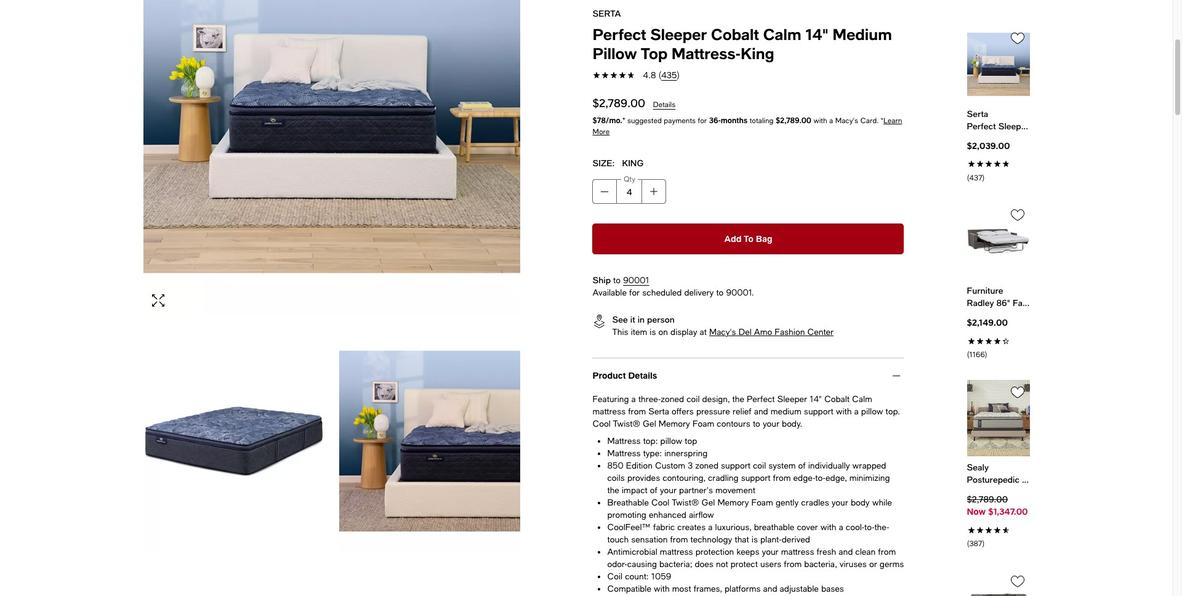 Task type: locate. For each thing, give the bounding box(es) containing it.
details up three-
[[628, 370, 657, 381]]

2 horizontal spatial mattress
[[781, 547, 814, 557]]

1 radley 86 image from the top
[[967, 203, 1030, 280]]

fashion
[[775, 327, 805, 337]]

add to bag button
[[593, 224, 904, 254]]

0 horizontal spatial memory
[[659, 419, 690, 429]]

a left card.
[[830, 116, 833, 125]]

details inside dropdown button
[[628, 370, 657, 381]]

1 horizontal spatial sleeper
[[778, 394, 807, 404]]

is right the that
[[752, 535, 758, 544]]

0 vertical spatial pillow
[[861, 406, 883, 416]]

and right relief
[[754, 406, 768, 416]]

your down the medium
[[763, 419, 780, 429]]

relief
[[733, 406, 752, 416]]

innerspring
[[665, 448, 708, 458]]

coil
[[608, 572, 623, 581]]

2 vertical spatial serta
[[649, 406, 669, 416]]

1 vertical spatial mattress
[[608, 448, 641, 458]]

furniture link
[[967, 285, 1030, 309]]

macy's right at
[[709, 327, 736, 337]]

0 vertical spatial and
[[754, 406, 768, 416]]

serta down three-
[[649, 406, 669, 416]]

frames,
[[694, 584, 722, 594]]

or
[[870, 559, 877, 569]]

enhanced
[[649, 510, 687, 520]]

your inside featuring a three-zoned coil design, the perfect sleeper 14" cobalt calm mattress from serta offers pressure relief and medium support with a pillow top. cool twist® gel memory foam contours to your body.
[[763, 419, 780, 429]]

0 vertical spatial calm
[[763, 25, 802, 43]]

more
[[593, 127, 610, 136]]

1 vertical spatial to
[[716, 288, 724, 297]]

that
[[735, 535, 749, 544]]

2 vertical spatial $2,789.00
[[967, 494, 1008, 505]]

to inside featuring a three-zoned coil design, the perfect sleeper 14" cobalt calm mattress from serta offers pressure relief and medium support with a pillow top. cool twist® gel memory foam contours to your body.
[[753, 419, 760, 429]]

breathable
[[608, 498, 649, 507]]

$2,789.00
[[593, 96, 645, 110], [776, 116, 812, 125], [967, 494, 1008, 505]]

see it in person this item is on display at macy's del amo fashion center
[[612, 314, 834, 337]]

support up cradling
[[721, 461, 751, 471]]

1 vertical spatial pillow
[[661, 436, 682, 446]]

850
[[608, 461, 624, 471]]

0 vertical spatial serta
[[593, 8, 621, 18]]

available
[[593, 288, 627, 297]]

cool inside mattress top: pillow top mattress type: innerspring 850 edition custom 3 zoned support coil system of individually wrapped coils provides contouring, cradling support from edge-to-edge, minimizing the impact of your partner's movement breathable cool twist® gel memory foam gently cradles your body while promoting enhanced airflow coolfeel™ fabric creates a luxurious, breathable cover with a cool-to-the- touch sensation from technology that is plant-derived antimicrobial mattress protection keeps your mattress fresh and clean from odor-causing bacteria; does not protect users from bacteria, viruses or germs coil count: 1059 compatible with most frames, platforms and adjustable bases
[[652, 498, 670, 507]]

0 vertical spatial radley 86 image
[[967, 203, 1030, 280]]

display
[[671, 327, 697, 337]]

product details button
[[593, 358, 904, 393]]

with down 1059
[[654, 584, 670, 594]]

1 vertical spatial calm
[[852, 394, 873, 404]]

(
[[659, 70, 662, 80]]

1 vertical spatial cool
[[652, 498, 670, 507]]

radley 86 image down (387) on the bottom right of page
[[967, 569, 1030, 596]]

viruses
[[840, 559, 867, 569]]

(437)
[[967, 173, 985, 182]]

most
[[672, 584, 691, 594]]

support inside featuring a three-zoned coil design, the perfect sleeper 14" cobalt calm mattress from serta offers pressure relief and medium support with a pillow top. cool twist® gel memory foam contours to your body.
[[804, 406, 834, 416]]

1 vertical spatial serta
[[967, 108, 989, 119]]

coil left system
[[753, 461, 766, 471]]

cool up enhanced
[[652, 498, 670, 507]]

zoned inside mattress top: pillow top mattress type: innerspring 850 edition custom 3 zoned support coil system of individually wrapped coils provides contouring, cradling support from edge-to-edge, minimizing the impact of your partner's movement breathable cool twist® gel memory foam gently cradles your body while promoting enhanced airflow coolfeel™ fabric creates a luxurious, breathable cover with a cool-to-the- touch sensation from technology that is plant-derived antimicrobial mattress protection keeps your mattress fresh and clean from odor-causing bacteria; does not protect users from bacteria, viruses or germs coil count: 1059 compatible with most frames, platforms and adjustable bases
[[696, 461, 719, 471]]

1 horizontal spatial gel
[[702, 498, 715, 507]]

the up relief
[[733, 394, 745, 404]]

1 vertical spatial twist®
[[672, 498, 699, 507]]

to up the available
[[613, 275, 621, 285]]

from down three-
[[628, 406, 646, 416]]

type:
[[643, 448, 662, 458]]

1 horizontal spatial $2,789.00
[[776, 116, 812, 125]]

pillow up innerspring at the right bottom of the page
[[661, 436, 682, 446]]

0 vertical spatial twist®
[[613, 419, 640, 429]]

custom
[[655, 461, 685, 471]]

is inside mattress top: pillow top mattress type: innerspring 850 edition custom 3 zoned support coil system of individually wrapped coils provides contouring, cradling support from edge-to-edge, minimizing the impact of your partner's movement breathable cool twist® gel memory foam gently cradles your body while promoting enhanced airflow coolfeel™ fabric creates a luxurious, breathable cover with a cool-to-the- touch sensation from technology that is plant-derived antimicrobial mattress protection keeps your mattress fresh and clean from odor-causing bacteria; does not protect users from bacteria, viruses or germs coil count: 1059 compatible with most frames, platforms and adjustable bases
[[752, 535, 758, 544]]

1 horizontal spatial the
[[733, 394, 745, 404]]

perfect sleeper cobalt calm 14" medium pillow top mattress-king heading
[[593, 25, 904, 63]]

memory inside featuring a three-zoned coil design, the perfect sleeper 14" cobalt calm mattress from serta offers pressure relief and medium support with a pillow top. cool twist® gel memory foam contours to your body.
[[659, 419, 690, 429]]

product details
[[593, 370, 657, 381]]

$2,149.00
[[967, 317, 1008, 328]]

perfect up relief
[[747, 394, 775, 404]]

bacteria,
[[805, 559, 837, 569]]

1 vertical spatial to-
[[865, 522, 875, 532]]

0 horizontal spatial sleeper
[[650, 25, 707, 43]]

1 vertical spatial cobalt
[[825, 394, 850, 404]]

2 horizontal spatial $2,789.00
[[967, 494, 1008, 505]]

1 horizontal spatial cobalt
[[825, 394, 850, 404]]

perfect up the "pillow"
[[593, 25, 646, 43]]

$2,039.00
[[967, 140, 1010, 151]]

0 horizontal spatial macy's
[[709, 327, 736, 337]]

gel up airflow
[[702, 498, 715, 507]]

1 vertical spatial of
[[650, 485, 658, 495]]

zoned right 3
[[696, 461, 719, 471]]

0 horizontal spatial mattress
[[593, 406, 626, 416]]

pillow
[[593, 44, 637, 62]]

the inside mattress top: pillow top mattress type: innerspring 850 edition custom 3 zoned support coil system of individually wrapped coils provides contouring, cradling support from edge-to-edge, minimizing the impact of your partner's movement breathable cool twist® gel memory foam gently cradles your body while promoting enhanced airflow coolfeel™ fabric creates a luxurious, breathable cover with a cool-to-the- touch sensation from technology that is plant-derived antimicrobial mattress protection keeps your mattress fresh and clean from odor-causing bacteria; does not protect users from bacteria, viruses or germs coil count: 1059 compatible with most frames, platforms and adjustable bases
[[608, 485, 620, 495]]

serta up $2,039.00
[[967, 108, 989, 119]]

4.746 out of 5 rating with 437 reviews image
[[967, 157, 1030, 183]]

1 vertical spatial memory
[[718, 498, 749, 507]]

0 vertical spatial king
[[741, 44, 774, 62]]

1 vertical spatial details
[[628, 370, 657, 381]]

0 horizontal spatial gel
[[643, 419, 656, 429]]

radley 86 image
[[967, 203, 1030, 280], [967, 569, 1030, 596]]

0 vertical spatial gel
[[643, 419, 656, 429]]

1 vertical spatial coil
[[753, 461, 766, 471]]

details up payments
[[654, 100, 676, 109]]

1 vertical spatial perfect
[[747, 394, 775, 404]]

0 vertical spatial coil
[[687, 394, 700, 404]]

0 vertical spatial 14"
[[806, 25, 829, 43]]

14"
[[806, 25, 829, 43], [810, 394, 822, 404]]

1 horizontal spatial is
[[752, 535, 758, 544]]

to- up clean
[[865, 522, 875, 532]]

support up movement
[[741, 473, 771, 483]]

the down coils
[[608, 485, 620, 495]]

for down 90001
[[629, 288, 640, 297]]

pillow inside featuring a three-zoned coil design, the perfect sleeper 14" cobalt calm mattress from serta offers pressure relief and medium support with a pillow top. cool twist® gel memory foam contours to your body.
[[861, 406, 883, 416]]

full screen image
[[151, 293, 166, 308]]

twist® down 'partner's' at the right of page
[[672, 498, 699, 507]]

$2,789.00 inside $2,789.00 now $1,347.00
[[967, 494, 1008, 505]]

coil up offers
[[687, 394, 700, 404]]

and up "viruses"
[[839, 547, 853, 557]]

0 vertical spatial $2,789.00
[[593, 96, 645, 110]]

to left 90001.
[[716, 288, 724, 297]]

1 horizontal spatial memory
[[718, 498, 749, 507]]

memory down movement
[[718, 498, 749, 507]]

with inside $78/mo.* suggested payments for 36-months totaling $2,789.00 with a macy's card.           *
[[814, 116, 827, 125]]

mattress down featuring at right
[[593, 406, 626, 416]]

mattress-
[[672, 44, 741, 62]]

1 horizontal spatial foam
[[752, 498, 773, 507]]

calm
[[763, 25, 802, 43], [852, 394, 873, 404]]

coils
[[608, 473, 625, 483]]

memory
[[659, 419, 690, 429], [718, 498, 749, 507]]

from inside featuring a three-zoned coil design, the perfect sleeper 14" cobalt calm mattress from serta offers pressure relief and medium support with a pillow top. cool twist® gel memory foam contours to your body.
[[628, 406, 646, 416]]

2 horizontal spatial to
[[753, 419, 760, 429]]

0 vertical spatial macy's
[[836, 116, 859, 125]]

0 vertical spatial is
[[650, 327, 656, 337]]

it
[[631, 314, 635, 325]]

gel up top:
[[643, 419, 656, 429]]

$2,789.00 now $1,347.00
[[967, 494, 1028, 517]]

foam
[[693, 419, 715, 429], [752, 498, 773, 507]]

three-
[[639, 394, 661, 404]]

mattress inside featuring a three-zoned coil design, the perfect sleeper 14" cobalt calm mattress from serta offers pressure relief and medium support with a pillow top. cool twist® gel memory foam contours to your body.
[[593, 406, 626, 416]]

macy's inside see it in person this item is on display at macy's del amo fashion center
[[709, 327, 736, 337]]

0 horizontal spatial calm
[[763, 25, 802, 43]]

is left on
[[650, 327, 656, 337]]

0 horizontal spatial perfect
[[593, 25, 646, 43]]

1 horizontal spatial to-
[[865, 522, 875, 532]]

to- down individually
[[816, 473, 826, 483]]

zoned inside featuring a three-zoned coil design, the perfect sleeper 14" cobalt calm mattress from serta offers pressure relief and medium support with a pillow top. cool twist® gel memory foam contours to your body.
[[661, 394, 684, 404]]

not
[[716, 559, 728, 569]]

1 vertical spatial the
[[608, 485, 620, 495]]

a left three-
[[632, 394, 636, 404]]

1 vertical spatial is
[[752, 535, 758, 544]]

your down contouring,
[[660, 485, 677, 495]]

90001 button
[[623, 275, 650, 285]]

compatible
[[608, 584, 652, 594]]

1 vertical spatial 14"
[[810, 394, 822, 404]]

1 horizontal spatial coil
[[753, 461, 766, 471]]

airflow
[[689, 510, 714, 520]]

impact
[[622, 485, 648, 495]]

0 horizontal spatial foam
[[693, 419, 715, 429]]

gel
[[643, 419, 656, 429], [702, 498, 715, 507]]

the-
[[875, 522, 890, 532]]

and down users
[[763, 584, 778, 594]]

0 vertical spatial perfect
[[593, 25, 646, 43]]

1 horizontal spatial calm
[[852, 394, 873, 404]]

pillow inside mattress top: pillow top mattress type: innerspring 850 edition custom 3 zoned support coil system of individually wrapped coils provides contouring, cradling support from edge-to-edge, minimizing the impact of your partner's movement breathable cool twist® gel memory foam gently cradles your body while promoting enhanced airflow coolfeel™ fabric creates a luxurious, breathable cover with a cool-to-the- touch sensation from technology that is plant-derived antimicrobial mattress protection keeps your mattress fresh and clean from odor-causing bacteria; does not protect users from bacteria, viruses or germs coil count: 1059 compatible with most frames, platforms and adjustable bases
[[661, 436, 682, 446]]

serta up the "pillow"
[[593, 8, 621, 18]]

scheduled
[[642, 288, 682, 297]]

1 vertical spatial gel
[[702, 498, 715, 507]]

1 horizontal spatial perfect
[[747, 394, 775, 404]]

mattress
[[608, 436, 641, 446], [608, 448, 641, 458]]

serta - perfect sleeper cobalt calm 14" medium pillow top mattress-king image
[[143, 0, 520, 314], [143, 331, 324, 552], [339, 331, 520, 552]]

the
[[733, 394, 745, 404], [608, 485, 620, 495]]

sleeper up the medium
[[778, 394, 807, 404]]

perfect inside featuring a three-zoned coil design, the perfect sleeper 14" cobalt calm mattress from serta offers pressure relief and medium support with a pillow top. cool twist® gel memory foam contours to your body.
[[747, 394, 775, 404]]

serta button
[[593, 8, 621, 18]]

of down provides
[[650, 485, 658, 495]]

support right the medium
[[804, 406, 834, 416]]

king inside perfect sleeper cobalt calm 14" medium pillow top mattress-king
[[741, 44, 774, 62]]

1 vertical spatial foam
[[752, 498, 773, 507]]

1 horizontal spatial mattress
[[660, 547, 693, 557]]

serta inside featuring a three-zoned coil design, the perfect sleeper 14" cobalt calm mattress from serta offers pressure relief and medium support with a pillow top. cool twist® gel memory foam contours to your body.
[[649, 406, 669, 416]]

to
[[744, 233, 754, 244]]

carousel element
[[967, 6, 1030, 596]]

1 vertical spatial for
[[629, 288, 640, 297]]

0 horizontal spatial cobalt
[[711, 25, 759, 43]]

of up edge-
[[799, 461, 806, 471]]

luxurious,
[[715, 522, 752, 532]]

macy's inside $78/mo.* suggested payments for 36-months totaling $2,789.00 with a macy's card.           *
[[836, 116, 859, 125]]

0 horizontal spatial zoned
[[661, 394, 684, 404]]

0 horizontal spatial to-
[[816, 473, 826, 483]]

mattress up bacteria;
[[660, 547, 693, 557]]

0 vertical spatial cool
[[593, 419, 611, 429]]

1 vertical spatial macy's
[[709, 327, 736, 337]]

0 vertical spatial mattress
[[608, 436, 641, 446]]

0 vertical spatial for
[[698, 116, 707, 125]]

with left top.
[[836, 406, 852, 416]]

0 horizontal spatial coil
[[687, 394, 700, 404]]

pillow left top.
[[861, 406, 883, 416]]

gently
[[776, 498, 799, 507]]

mattress down the "derived"
[[781, 547, 814, 557]]

2 vertical spatial to
[[753, 419, 760, 429]]

1 horizontal spatial of
[[799, 461, 806, 471]]

perfect sleeper cobalt calm 14 image
[[967, 26, 1030, 103]]

1 vertical spatial sleeper
[[778, 394, 807, 404]]

top:
[[643, 436, 658, 446]]

$2,789.00 up $78/mo.*
[[593, 96, 645, 110]]

sensation
[[631, 535, 668, 544]]

twist® down featuring at right
[[613, 419, 640, 429]]

to-
[[816, 473, 826, 483], [865, 522, 875, 532]]

1 horizontal spatial serta
[[649, 406, 669, 416]]

0 vertical spatial details
[[654, 100, 676, 109]]

sleeper up top on the top right of the page
[[650, 25, 707, 43]]

minimizing
[[850, 473, 890, 483]]

0 vertical spatial memory
[[659, 419, 690, 429]]

1 horizontal spatial cool
[[652, 498, 670, 507]]

zoned up offers
[[661, 394, 684, 404]]

3
[[688, 461, 693, 471]]

0 horizontal spatial to
[[613, 275, 621, 285]]

0 vertical spatial foam
[[693, 419, 715, 429]]

1 horizontal spatial pillow
[[861, 406, 883, 416]]

macy's left card.
[[836, 116, 859, 125]]

radley 86 image up furniture
[[967, 203, 1030, 280]]

1 vertical spatial and
[[839, 547, 853, 557]]

mattress
[[593, 406, 626, 416], [660, 547, 693, 557], [781, 547, 814, 557]]

1 horizontal spatial king
[[741, 44, 774, 62]]

a up technology at the right of the page
[[708, 522, 713, 532]]

$2,789.00 for $2,789.00
[[593, 96, 645, 110]]

platforms
[[725, 584, 761, 594]]

cool down featuring at right
[[593, 419, 611, 429]]

in
[[638, 314, 645, 325]]

at
[[700, 327, 707, 337]]

bases
[[822, 584, 844, 594]]

a inside $78/mo.* suggested payments for 36-months totaling $2,789.00 with a macy's card.           *
[[830, 116, 833, 125]]

0 vertical spatial zoned
[[661, 394, 684, 404]]

0 horizontal spatial is
[[650, 327, 656, 337]]

foam left gently
[[752, 498, 773, 507]]

fabric
[[653, 522, 675, 532]]

person
[[647, 314, 675, 325]]

this
[[612, 327, 629, 337]]

0 vertical spatial the
[[733, 394, 745, 404]]

of
[[799, 461, 806, 471], [650, 485, 658, 495]]

coil
[[687, 394, 700, 404], [753, 461, 766, 471]]

0 horizontal spatial for
[[629, 288, 640, 297]]

months
[[721, 116, 748, 125]]

foam down pressure
[[693, 419, 715, 429]]

$2,789.00 right totaling on the right of page
[[776, 116, 812, 125]]

1 vertical spatial zoned
[[696, 461, 719, 471]]

perfect inside perfect sleeper cobalt calm 14" medium pillow top mattress-king
[[593, 25, 646, 43]]

0 vertical spatial of
[[799, 461, 806, 471]]

for
[[698, 116, 707, 125], [629, 288, 640, 297]]

contours
[[717, 419, 751, 429]]

2 horizontal spatial serta
[[967, 108, 989, 119]]

details
[[654, 100, 676, 109], [628, 370, 657, 381]]

contouring,
[[663, 473, 706, 483]]

1 horizontal spatial zoned
[[696, 461, 719, 471]]

with left card.
[[814, 116, 827, 125]]

1 horizontal spatial twist®
[[672, 498, 699, 507]]

0 horizontal spatial twist®
[[613, 419, 640, 429]]

memory down offers
[[659, 419, 690, 429]]

4.6305 out of 5 rating with 387 reviews image
[[967, 523, 1030, 549]]

$2,789.00 up the now
[[967, 494, 1008, 505]]

for left 36-
[[698, 116, 707, 125]]

Qty number field
[[617, 179, 642, 204]]

1 horizontal spatial for
[[698, 116, 707, 125]]

and
[[754, 406, 768, 416], [839, 547, 853, 557], [763, 584, 778, 594]]

0 horizontal spatial pillow
[[661, 436, 682, 446]]

twist® inside mattress top: pillow top mattress type: innerspring 850 edition custom 3 zoned support coil system of individually wrapped coils provides contouring, cradling support from edge-to-edge, minimizing the impact of your partner's movement breathable cool twist® gel memory foam gently cradles your body while promoting enhanced airflow coolfeel™ fabric creates a luxurious, breathable cover with a cool-to-the- touch sensation from technology that is plant-derived antimicrobial mattress protection keeps your mattress fresh and clean from odor-causing bacteria; does not protect users from bacteria, viruses or germs coil count: 1059 compatible with most frames, platforms and adjustable bases
[[672, 498, 699, 507]]

1 horizontal spatial macy's
[[836, 116, 859, 125]]

0 horizontal spatial king
[[622, 158, 644, 168]]

to right contours
[[753, 419, 760, 429]]



Task type: describe. For each thing, give the bounding box(es) containing it.
item
[[631, 327, 647, 337]]

2 vertical spatial support
[[741, 473, 771, 483]]

technology
[[691, 535, 732, 544]]

bacteria;
[[660, 559, 692, 569]]

antimicrobial
[[608, 547, 658, 557]]

cradles
[[801, 498, 829, 507]]

2 vertical spatial and
[[763, 584, 778, 594]]

touch
[[608, 535, 629, 544]]

foam inside featuring a three-zoned coil design, the perfect sleeper 14" cobalt calm mattress from serta offers pressure relief and medium support with a pillow top. cool twist® gel memory foam contours to your body.
[[693, 419, 715, 429]]

clean
[[856, 547, 876, 557]]

plant-
[[761, 535, 782, 544]]

36-
[[709, 116, 721, 125]]

0 vertical spatial to
[[613, 275, 621, 285]]

for inside $78/mo.* suggested payments for 36-months totaling $2,789.00 with a macy's card.           *
[[698, 116, 707, 125]]

users
[[761, 559, 782, 569]]

calm inside perfect sleeper cobalt calm 14" medium pillow top mattress-king
[[763, 25, 802, 43]]

memory inside mattress top: pillow top mattress type: innerspring 850 edition custom 3 zoned support coil system of individually wrapped coils provides contouring, cradling support from edge-to-edge, minimizing the impact of your partner's movement breathable cool twist® gel memory foam gently cradles your body while promoting enhanced airflow coolfeel™ fabric creates a luxurious, breathable cover with a cool-to-the- touch sensation from technology that is plant-derived antimicrobial mattress protection keeps your mattress fresh and clean from odor-causing bacteria; does not protect users from bacteria, viruses or germs coil count: 1059 compatible with most frames, platforms and adjustable bases
[[718, 498, 749, 507]]

payments
[[664, 116, 696, 125]]

while
[[872, 498, 892, 507]]

suggested
[[628, 116, 662, 125]]

causing
[[627, 559, 657, 569]]

2 mattress from the top
[[608, 448, 641, 458]]

*
[[881, 116, 884, 125]]

serta inside carousel element
[[967, 108, 989, 119]]

the inside featuring a three-zoned coil design, the perfect sleeper 14" cobalt calm mattress from serta offers pressure relief and medium support with a pillow top. cool twist® gel memory foam contours to your body.
[[733, 394, 745, 404]]

sleeper inside perfect sleeper cobalt calm 14" medium pillow top mattress-king
[[650, 25, 707, 43]]

from down system
[[773, 473, 791, 483]]

edge,
[[826, 473, 847, 483]]

$2,789.00 for $2,789.00 now $1,347.00
[[967, 494, 1008, 505]]

see
[[612, 314, 628, 325]]

sealy
[[967, 462, 989, 473]]

now
[[967, 506, 986, 517]]

fresh
[[817, 547, 836, 557]]

learn
[[884, 116, 902, 125]]

1 vertical spatial support
[[721, 461, 751, 471]]

bag
[[756, 233, 773, 244]]

product
[[593, 370, 626, 381]]

top
[[685, 436, 697, 446]]

from right users
[[784, 559, 802, 569]]

posturepedic silver pine 15 image
[[967, 380, 1030, 457]]

body.
[[782, 419, 803, 429]]

gel inside mattress top: pillow top mattress type: innerspring 850 edition custom 3 zoned support coil system of individually wrapped coils provides contouring, cradling support from edge-to-edge, minimizing the impact of your partner's movement breathable cool twist® gel memory foam gently cradles your body while promoting enhanced airflow coolfeel™ fabric creates a luxurious, breathable cover with a cool-to-the- touch sensation from technology that is plant-derived antimicrobial mattress protection keeps your mattress fresh and clean from odor-causing bacteria; does not protect users from bacteria, viruses or germs coil count: 1059 compatible with most frames, platforms and adjustable bases
[[702, 498, 715, 507]]

qty
[[624, 175, 636, 184]]

macy's for person
[[709, 327, 736, 337]]

calm inside featuring a three-zoned coil design, the perfect sleeper 14" cobalt calm mattress from serta offers pressure relief and medium support with a pillow top. cool twist® gel memory foam contours to your body.
[[852, 394, 873, 404]]

a left top.
[[855, 406, 859, 416]]

1 horizontal spatial to
[[716, 288, 724, 297]]

cobalt inside perfect sleeper cobalt calm 14" medium pillow top mattress-king
[[711, 25, 759, 43]]

system
[[769, 461, 796, 471]]

on
[[659, 327, 668, 337]]

)
[[677, 70, 680, 80]]

from up germs
[[878, 547, 896, 557]]

edition
[[626, 461, 653, 471]]

1 vertical spatial king
[[622, 158, 644, 168]]

top
[[641, 44, 668, 62]]

medium
[[833, 25, 892, 43]]

delivery
[[685, 288, 714, 297]]

card.
[[861, 116, 879, 125]]

sealy link
[[967, 461, 1030, 486]]

$1,347.00
[[989, 506, 1028, 517]]

a left cool-
[[839, 522, 844, 532]]

size:
[[593, 158, 615, 168]]

medium
[[771, 406, 802, 416]]

is inside see it in person this item is on display at macy's del amo fashion center
[[650, 327, 656, 337]]

your up users
[[762, 547, 779, 557]]

cool inside featuring a three-zoned coil design, the perfect sleeper 14" cobalt calm mattress from serta offers pressure relief and medium support with a pillow top. cool twist® gel memory foam contours to your body.
[[593, 419, 611, 429]]

your left the body
[[832, 498, 849, 507]]

featuring a three-zoned coil design, the perfect sleeper 14" cobalt calm mattress from serta offers pressure relief and medium support with a pillow top. cool twist® gel memory foam contours to your body.
[[593, 394, 900, 429]]

pressure
[[696, 406, 730, 416]]

totaling
[[750, 116, 774, 125]]

1 vertical spatial $2,789.00
[[776, 116, 812, 125]]

(387)
[[967, 539, 985, 548]]

coil inside featuring a three-zoned coil design, the perfect sleeper 14" cobalt calm mattress from serta offers pressure relief and medium support with a pillow top. cool twist® gel memory foam contours to your body.
[[687, 394, 700, 404]]

4.8
[[643, 70, 656, 80]]

sleeper inside featuring a three-zoned coil design, the perfect sleeper 14" cobalt calm mattress from serta offers pressure relief and medium support with a pillow top. cool twist® gel memory foam contours to your body.
[[778, 394, 807, 404]]

for inside ship to 90001 available for scheduled delivery to 90001.
[[629, 288, 640, 297]]

add
[[724, 233, 742, 244]]

movement
[[716, 485, 756, 495]]

1 mattress from the top
[[608, 436, 641, 446]]

provides
[[627, 473, 660, 483]]

4.3705 out of 5 rating with 1166 reviews image
[[967, 334, 1030, 360]]

center
[[808, 327, 834, 337]]

body
[[851, 498, 870, 507]]

details link
[[654, 100, 676, 109]]

foam inside mattress top: pillow top mattress type: innerspring 850 edition custom 3 zoned support coil system of individually wrapped coils provides contouring, cradling support from edge-to-edge, minimizing the impact of your partner's movement breathable cool twist® gel memory foam gently cradles your body while promoting enhanced airflow coolfeel™ fabric creates a luxurious, breathable cover with a cool-to-the- touch sensation from technology that is plant-derived antimicrobial mattress protection keeps your mattress fresh and clean from odor-causing bacteria; does not protect users from bacteria, viruses or germs coil count: 1059 compatible with most frames, platforms and adjustable bases
[[752, 498, 773, 507]]

count:
[[625, 572, 649, 581]]

serta link
[[967, 108, 1030, 132]]

0 horizontal spatial of
[[650, 485, 658, 495]]

individually
[[808, 461, 850, 471]]

from down creates
[[670, 535, 688, 544]]

cobalt inside featuring a three-zoned coil design, the perfect sleeper 14" cobalt calm mattress from serta offers pressure relief and medium support with a pillow top. cool twist® gel memory foam contours to your body.
[[825, 394, 850, 404]]

coil inside mattress top: pillow top mattress type: innerspring 850 edition custom 3 zoned support coil system of individually wrapped coils provides contouring, cradling support from edge-to-edge, minimizing the impact of your partner's movement breathable cool twist® gel memory foam gently cradles your body while promoting enhanced airflow coolfeel™ fabric creates a luxurious, breathable cover with a cool-to-the- touch sensation from technology that is plant-derived antimicrobial mattress protection keeps your mattress fresh and clean from odor-causing bacteria; does not protect users from bacteria, viruses or germs coil count: 1059 compatible with most frames, platforms and adjustable bases
[[753, 461, 766, 471]]

14" inside featuring a three-zoned coil design, the perfect sleeper 14" cobalt calm mattress from serta offers pressure relief and medium support with a pillow top. cool twist® gel memory foam contours to your body.
[[810, 394, 822, 404]]

wrapped
[[853, 461, 886, 471]]

perfect sleeper cobalt calm 14" medium pillow top mattress-king
[[593, 25, 892, 62]]

macy's for for
[[836, 116, 859, 125]]

gel inside featuring a three-zoned coil design, the perfect sleeper 14" cobalt calm mattress from serta offers pressure relief and medium support with a pillow top. cool twist® gel memory foam contours to your body.
[[643, 419, 656, 429]]

4.8 ( 435 )
[[643, 70, 680, 80]]

435
[[662, 70, 677, 80]]

furniture
[[967, 285, 1004, 296]]

protect
[[731, 559, 758, 569]]

adjustable
[[780, 584, 819, 594]]

with right cover
[[821, 522, 837, 532]]

amo
[[754, 327, 772, 337]]

$78/mo.* suggested payments for 36-months totaling $2,789.00 with a macy's card.           *
[[593, 116, 884, 125]]

and inside featuring a three-zoned coil design, the perfect sleeper 14" cobalt calm mattress from serta offers pressure relief and medium support with a pillow top. cool twist® gel memory foam contours to your body.
[[754, 406, 768, 416]]

$78/mo.*
[[593, 116, 625, 125]]

14" inside perfect sleeper cobalt calm 14" medium pillow top mattress-king
[[806, 25, 829, 43]]

2 radley 86 image from the top
[[967, 569, 1030, 596]]

with inside featuring a three-zoned coil design, the perfect sleeper 14" cobalt calm mattress from serta offers pressure relief and medium support with a pillow top. cool twist® gel memory foam contours to your body.
[[836, 406, 852, 416]]

learn more
[[593, 116, 902, 136]]

keeps
[[737, 547, 760, 557]]

ship
[[593, 275, 611, 285]]

cover
[[797, 522, 818, 532]]

0 horizontal spatial serta
[[593, 8, 621, 18]]

twist® inside featuring a three-zoned coil design, the perfect sleeper 14" cobalt calm mattress from serta offers pressure relief and medium support with a pillow top. cool twist® gel memory foam contours to your body.
[[613, 419, 640, 429]]

featuring
[[593, 394, 629, 404]]



Task type: vqa. For each thing, say whether or not it's contained in the screenshot.
$78/mo.*
yes



